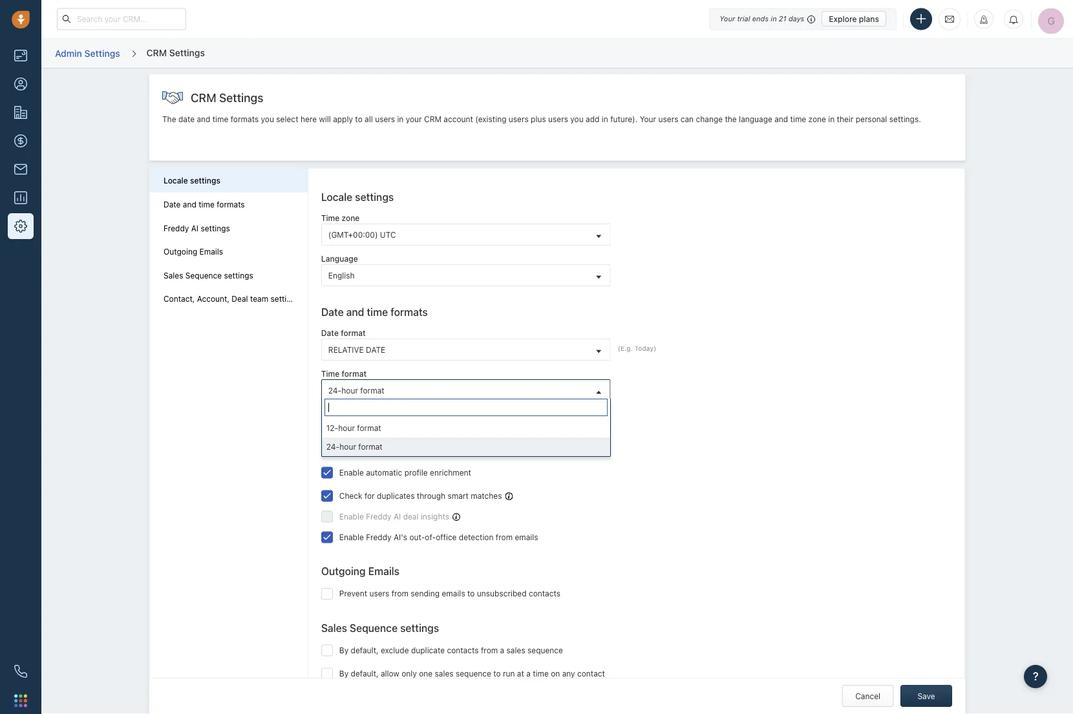 Task type: vqa. For each thing, say whether or not it's contained in the screenshot.
add
yes



Task type: describe. For each thing, give the bounding box(es) containing it.
1 horizontal spatial settings
[[169, 47, 205, 58]]

explore plans
[[829, 14, 879, 23]]

1 vertical spatial sales
[[321, 622, 347, 634]]

0 vertical spatial formats
[[231, 115, 259, 124]]

2 vertical spatial formats
[[391, 306, 428, 318]]

in right add
[[602, 115, 608, 124]]

0 vertical spatial emails
[[515, 533, 538, 542]]

matches
[[471, 491, 502, 500]]

personal
[[856, 115, 887, 124]]

your
[[406, 115, 422, 124]]

contact, account, deal team settings
[[164, 295, 300, 304]]

freddy down for
[[366, 512, 392, 521]]

your trial ends in 21 days
[[720, 15, 804, 23]]

plans
[[859, 14, 879, 23]]

1 vertical spatial your
[[640, 115, 656, 124]]

language
[[739, 115, 773, 124]]

0 horizontal spatial settings
[[84, 48, 120, 58]]

time down locale settings link
[[199, 200, 215, 209]]

0 horizontal spatial locale settings
[[164, 176, 220, 185]]

enable intelligent scoring
[[339, 445, 431, 454]]

0 vertical spatial sales
[[507, 646, 525, 655]]

(
[[618, 345, 621, 352]]

send email image
[[945, 14, 954, 24]]

english
[[328, 271, 355, 280]]

1 vertical spatial freddy ai settings
[[321, 421, 409, 433]]

1 horizontal spatial sequence
[[350, 622, 398, 634]]

all
[[365, 115, 373, 124]]

users right 'prevent'
[[369, 589, 389, 598]]

freshworks switcher image
[[14, 695, 27, 708]]

enable freddy ai deal insights
[[339, 512, 449, 521]]

scoring
[[404, 445, 431, 454]]

(existing
[[475, 115, 507, 124]]

their
[[837, 115, 854, 124]]

1 vertical spatial date
[[321, 306, 344, 318]]

freddy ai's insights come from deals you've closed before: the number of calls made for those deals, emails sent and received, meetings scheduled, and the average age of those successful deals image
[[453, 513, 460, 521]]

settings up enable intelligent scoring
[[370, 421, 409, 433]]

0 vertical spatial sales sequence settings
[[164, 271, 253, 280]]

2 vertical spatial from
[[481, 646, 498, 655]]

apply
[[333, 115, 353, 124]]

relative date link
[[322, 339, 610, 360]]

language
[[321, 254, 358, 263]]

exclude
[[381, 646, 409, 655]]

date
[[178, 115, 195, 124]]

on
[[551, 669, 560, 678]]

office
[[436, 533, 457, 542]]

cancel button
[[842, 685, 894, 707]]

1 vertical spatial formats
[[217, 200, 245, 209]]

the
[[725, 115, 737, 124]]

time format
[[321, 369, 367, 378]]

automatic
[[366, 468, 402, 477]]

0 vertical spatial a
[[500, 646, 504, 655]]

1 horizontal spatial date and time formats
[[321, 306, 428, 318]]

0 horizontal spatial sales
[[164, 271, 183, 280]]

12-hour format option
[[322, 419, 610, 438]]

out-
[[410, 533, 425, 542]]

enable automatic profile enrichment
[[339, 468, 471, 477]]

admin
[[55, 48, 82, 58]]

settings.
[[889, 115, 921, 124]]

1 vertical spatial crm
[[191, 91, 216, 104]]

enable for enable freddy ai's out-of-office detection from emails
[[339, 533, 364, 542]]

time up date
[[367, 306, 388, 318]]

by for by default, exclude duplicate contacts from a sales sequence
[[339, 646, 349, 655]]

phone image
[[14, 665, 27, 678]]

default, for allow
[[351, 669, 379, 678]]

(gmt+00:00) utc link
[[322, 224, 610, 245]]

by default, allow only one sales sequence to run at a time on any contact
[[339, 669, 605, 678]]

time left on
[[533, 669, 549, 678]]

deal
[[403, 512, 419, 521]]

time right date
[[213, 115, 228, 124]]

of-
[[425, 533, 436, 542]]

sending
[[411, 589, 440, 598]]

explore plans link
[[822, 11, 886, 27]]

0 horizontal spatial ai
[[191, 224, 199, 233]]

)
[[654, 345, 656, 352]]

1 horizontal spatial sales sequence settings
[[321, 622, 439, 634]]

1 vertical spatial emails
[[442, 589, 465, 598]]

date format
[[321, 329, 366, 338]]

and right the language
[[775, 115, 788, 124]]

plus
[[531, 115, 546, 124]]

24-hour format link
[[322, 380, 610, 401]]

1 horizontal spatial outgoing
[[321, 565, 366, 578]]

0 horizontal spatial contacts
[[447, 646, 479, 655]]

contact,
[[164, 295, 195, 304]]

trial
[[737, 15, 750, 23]]

utc
[[380, 230, 396, 239]]

21
[[779, 15, 787, 23]]

1 vertical spatial to
[[467, 589, 475, 598]]

hour for 12-hour format option
[[338, 424, 355, 433]]

only
[[402, 669, 417, 678]]

here
[[301, 115, 317, 124]]

select
[[276, 115, 298, 124]]

time zone
[[321, 214, 360, 223]]

enable for enable freddy ai deal insights
[[339, 512, 364, 521]]

0 vertical spatial crm settings
[[147, 47, 205, 58]]

at
[[517, 669, 524, 678]]

in left the 21
[[771, 15, 777, 23]]

list box containing 12-hour format
[[322, 419, 610, 456]]

allow
[[381, 669, 399, 678]]

team
[[250, 295, 268, 304]]

0 vertical spatial your
[[720, 15, 735, 23]]

0 vertical spatial from
[[496, 533, 513, 542]]

1 horizontal spatial sequence
[[528, 646, 563, 655]]

0 vertical spatial hour
[[342, 386, 358, 395]]

phone element
[[8, 659, 34, 685]]

days
[[789, 15, 804, 23]]

12-hour format
[[326, 424, 381, 433]]

2 horizontal spatial ai
[[394, 512, 401, 521]]

admin settings link
[[54, 43, 121, 63]]

today
[[635, 345, 654, 352]]

detection
[[459, 533, 494, 542]]

check for duplicates through smart matches
[[339, 491, 502, 500]]

24-hour format option
[[322, 438, 610, 456]]

1 vertical spatial sales
[[435, 669, 454, 678]]

settings inside locale settings link
[[190, 176, 220, 185]]

locale inside locale settings link
[[164, 176, 188, 185]]

can
[[681, 115, 694, 124]]

locale settings link
[[164, 176, 294, 186]]

12-
[[326, 424, 338, 433]]

format inside 12-hour format option
[[357, 424, 381, 433]]

profile
[[405, 468, 428, 477]]

time right the language
[[790, 115, 806, 124]]



Task type: locate. For each thing, give the bounding box(es) containing it.
0 horizontal spatial sequence
[[185, 271, 222, 280]]

crm settings up date
[[191, 91, 263, 104]]

add
[[586, 115, 600, 124]]

sequence up account,
[[185, 271, 222, 280]]

outgoing up contact,
[[164, 247, 197, 256]]

1 vertical spatial contacts
[[447, 646, 479, 655]]

0 vertical spatial time
[[321, 214, 340, 223]]

hour down '12-hour format'
[[340, 442, 356, 451]]

cancel
[[856, 692, 881, 701]]

time
[[213, 115, 228, 124], [790, 115, 806, 124], [199, 200, 215, 209], [367, 306, 388, 318], [533, 669, 549, 678]]

1 vertical spatial outgoing
[[321, 565, 366, 578]]

what's new image
[[980, 15, 989, 24]]

1 vertical spatial crm settings
[[191, 91, 263, 104]]

0 vertical spatial contacts
[[529, 589, 561, 598]]

you left select
[[261, 115, 274, 124]]

24- down 12-
[[326, 442, 340, 451]]

the
[[162, 115, 176, 124]]

locale up time zone
[[321, 191, 352, 203]]

to left the unsubscribed
[[467, 589, 475, 598]]

settings inside 'sales sequence settings' link
[[224, 271, 253, 280]]

sequence down by default, exclude duplicate contacts from a sales sequence in the bottom of the page
[[456, 669, 491, 678]]

emails inside outgoing emails link
[[200, 247, 223, 256]]

0 vertical spatial sales
[[164, 271, 183, 280]]

0 horizontal spatial locale
[[164, 176, 188, 185]]

intelligent
[[366, 445, 402, 454]]

will
[[319, 115, 331, 124]]

ai right 12-
[[357, 421, 367, 433]]

ai's
[[394, 533, 407, 542]]

hour for 24-hour format option
[[340, 442, 356, 451]]

1 vertical spatial locale settings
[[321, 191, 394, 203]]

2 vertical spatial hour
[[340, 442, 356, 451]]

in left your
[[397, 115, 404, 124]]

sequence
[[528, 646, 563, 655], [456, 669, 491, 678]]

4 enable from the top
[[339, 533, 364, 542]]

date and time formats link
[[164, 200, 294, 210]]

run
[[503, 669, 515, 678]]

you
[[261, 115, 274, 124], [570, 115, 584, 124]]

24- inside 24-hour format option
[[326, 442, 340, 451]]

1 horizontal spatial a
[[526, 669, 531, 678]]

freddy ai settings
[[164, 224, 230, 233], [321, 421, 409, 433]]

format
[[341, 329, 366, 338], [342, 369, 367, 378], [360, 386, 384, 395], [357, 424, 381, 433], [358, 442, 383, 451]]

(gmt+00:00)
[[328, 230, 378, 239]]

1 horizontal spatial crm
[[191, 91, 216, 104]]

freddy ai settings up intelligent
[[321, 421, 409, 433]]

by left allow in the bottom of the page
[[339, 669, 349, 678]]

any
[[562, 669, 575, 678]]

users left plus
[[509, 115, 529, 124]]

0 horizontal spatial your
[[640, 115, 656, 124]]

1 vertical spatial emails
[[368, 565, 400, 578]]

time for time format
[[321, 369, 340, 378]]

1 horizontal spatial sales
[[321, 622, 347, 634]]

admin settings
[[55, 48, 120, 58]]

0 vertical spatial freddy ai settings
[[164, 224, 230, 233]]

date and time formats up date format
[[321, 306, 428, 318]]

enrichment
[[430, 468, 471, 477]]

1 horizontal spatial your
[[720, 15, 735, 23]]

freddy ai settings down the 'date and time formats' link
[[164, 224, 230, 233]]

format inside 24-hour format link
[[360, 386, 384, 395]]

date up relative
[[321, 329, 339, 338]]

and down locale settings link
[[183, 200, 196, 209]]

1 horizontal spatial locale settings
[[321, 191, 394, 203]]

settings inside contact, account, deal team settings link
[[271, 295, 300, 304]]

your left trial
[[720, 15, 735, 23]]

0 vertical spatial to
[[355, 115, 363, 124]]

a
[[500, 646, 504, 655], [526, 669, 531, 678]]

account,
[[197, 295, 230, 304]]

(gmt+00:00) utc
[[328, 230, 396, 239]]

in
[[771, 15, 777, 23], [397, 115, 404, 124], [602, 115, 608, 124], [828, 115, 835, 124]]

crm settings
[[147, 47, 205, 58], [191, 91, 263, 104]]

crm down search your crm... text field
[[147, 47, 167, 58]]

None text field
[[324, 399, 608, 416]]

sales sequence settings link
[[164, 271, 294, 281]]

users
[[375, 115, 395, 124], [509, 115, 529, 124], [548, 115, 568, 124], [659, 115, 678, 124], [369, 589, 389, 598]]

sales sequence settings up account,
[[164, 271, 253, 280]]

1 horizontal spatial zone
[[809, 115, 826, 124]]

crm settings down search your crm... text field
[[147, 47, 205, 58]]

sales up at
[[507, 646, 525, 655]]

freddy ai finds duplicates by misspellings and extra spaces image
[[505, 493, 513, 500]]

freddy left ai's
[[366, 533, 392, 542]]

2 enable from the top
[[339, 468, 364, 477]]

sales up contact,
[[164, 271, 183, 280]]

duplicates
[[377, 491, 415, 500]]

default, for exclude
[[351, 646, 379, 655]]

0 vertical spatial locale
[[164, 176, 188, 185]]

explore
[[829, 14, 857, 23]]

1 vertical spatial 24-
[[326, 442, 340, 451]]

outgoing emails down freddy ai settings link
[[164, 247, 223, 256]]

e.g.
[[621, 345, 633, 352]]

1 time from the top
[[321, 214, 340, 223]]

from up by default, allow only one sales sequence to run at a time on any contact
[[481, 646, 498, 655]]

1 vertical spatial outgoing emails
[[321, 565, 400, 578]]

0 vertical spatial locale settings
[[164, 176, 220, 185]]

outgoing emails link
[[164, 247, 294, 257]]

outgoing up 'prevent'
[[321, 565, 366, 578]]

1 horizontal spatial contacts
[[529, 589, 561, 598]]

emails down ai's
[[368, 565, 400, 578]]

users left can
[[659, 115, 678, 124]]

format down relative date
[[342, 369, 367, 378]]

time for time zone
[[321, 214, 340, 223]]

ends
[[752, 15, 769, 23]]

from right detection
[[496, 533, 513, 542]]

change
[[696, 115, 723, 124]]

default, left exclude on the bottom of page
[[351, 646, 379, 655]]

0 horizontal spatial sequence
[[456, 669, 491, 678]]

2 time from the top
[[321, 369, 340, 378]]

unsubscribed
[[477, 589, 527, 598]]

time
[[321, 214, 340, 223], [321, 369, 340, 378]]

1 horizontal spatial freddy ai settings
[[321, 421, 409, 433]]

0 vertical spatial 24-hour format
[[328, 386, 384, 395]]

2 vertical spatial crm
[[424, 115, 442, 124]]

freddy down the 'date and time formats' link
[[164, 224, 189, 233]]

settings right the team
[[271, 295, 300, 304]]

enable for enable intelligent scoring
[[339, 445, 364, 454]]

format down '12-hour format'
[[358, 442, 383, 451]]

24-hour format down time format
[[328, 386, 384, 395]]

0 vertical spatial outgoing emails
[[164, 247, 223, 256]]

locale
[[164, 176, 188, 185], [321, 191, 352, 203]]

0 vertical spatial date
[[164, 200, 181, 209]]

0 vertical spatial 24-
[[328, 386, 342, 395]]

and up date format
[[346, 306, 364, 318]]

hour down time format
[[342, 386, 358, 395]]

1 horizontal spatial outgoing emails
[[321, 565, 400, 578]]

sequence up on
[[528, 646, 563, 655]]

list box
[[322, 419, 610, 456]]

3 enable from the top
[[339, 512, 364, 521]]

save button
[[901, 685, 952, 707]]

0 vertical spatial by
[[339, 646, 349, 655]]

ai
[[191, 224, 199, 233], [357, 421, 367, 433], [394, 512, 401, 521]]

account
[[444, 115, 473, 124]]

freddy ai settings link
[[164, 223, 294, 233]]

outgoing emails up 'prevent'
[[321, 565, 400, 578]]

1 vertical spatial sequence
[[350, 622, 398, 634]]

locale settings up the 'date and time formats' link
[[164, 176, 220, 185]]

future).
[[610, 115, 638, 124]]

contact, account, deal team settings link
[[164, 294, 300, 304]]

to
[[355, 115, 363, 124], [467, 589, 475, 598], [493, 669, 501, 678]]

2 vertical spatial date
[[321, 329, 339, 338]]

prevent users from sending emails to unsubscribed contacts
[[339, 589, 561, 598]]

date and time formats down locale settings link
[[164, 200, 245, 209]]

zone up (gmt+00:00)
[[342, 214, 360, 223]]

1 vertical spatial locale
[[321, 191, 352, 203]]

1 vertical spatial sequence
[[456, 669, 491, 678]]

1 vertical spatial 24-hour format
[[326, 442, 383, 451]]

( e.g. today )
[[618, 345, 656, 352]]

enable
[[339, 445, 364, 454], [339, 468, 364, 477], [339, 512, 364, 521], [339, 533, 364, 542]]

from
[[496, 533, 513, 542], [392, 589, 409, 598], [481, 646, 498, 655]]

sales sequence settings up exclude on the bottom of page
[[321, 622, 439, 634]]

time up (gmt+00:00)
[[321, 214, 340, 223]]

prevent
[[339, 589, 367, 598]]

1 vertical spatial zone
[[342, 214, 360, 223]]

0 horizontal spatial sales sequence settings
[[164, 271, 253, 280]]

2 default, from the top
[[351, 669, 379, 678]]

1 vertical spatial by
[[339, 669, 349, 678]]

ai down the 'date and time formats' link
[[191, 224, 199, 233]]

0 vertical spatial zone
[[809, 115, 826, 124]]

2 vertical spatial to
[[493, 669, 501, 678]]

emails down freddy ai settings link
[[200, 247, 223, 256]]

settings up (gmt+00:00) utc
[[355, 191, 394, 203]]

24- inside 24-hour format link
[[328, 386, 342, 395]]

settings
[[190, 176, 220, 185], [355, 191, 394, 203], [201, 224, 230, 233], [224, 271, 253, 280], [271, 295, 300, 304], [370, 421, 409, 433], [400, 622, 439, 634]]

format up intelligent
[[357, 424, 381, 433]]

deal
[[232, 295, 248, 304]]

save
[[918, 692, 935, 701]]

1 vertical spatial from
[[392, 589, 409, 598]]

ai left deal on the bottom left
[[394, 512, 401, 521]]

24-
[[328, 386, 342, 395], [326, 442, 340, 451]]

0 vertical spatial sequence
[[185, 271, 222, 280]]

0 vertical spatial default,
[[351, 646, 379, 655]]

2 you from the left
[[570, 115, 584, 124]]

1 vertical spatial default,
[[351, 669, 379, 678]]

0 vertical spatial date and time formats
[[164, 200, 245, 209]]

to left "all"
[[355, 115, 363, 124]]

and right date
[[197, 115, 210, 124]]

a up run
[[500, 646, 504, 655]]

2 horizontal spatial to
[[493, 669, 501, 678]]

0 horizontal spatial to
[[355, 115, 363, 124]]

emails right detection
[[515, 533, 538, 542]]

1 vertical spatial time
[[321, 369, 340, 378]]

1 horizontal spatial sales
[[507, 646, 525, 655]]

your right future).
[[640, 115, 656, 124]]

0 vertical spatial crm
[[147, 47, 167, 58]]

settings up deal
[[224, 271, 253, 280]]

insights
[[421, 512, 449, 521]]

crm up date
[[191, 91, 216, 104]]

0 horizontal spatial emails
[[200, 247, 223, 256]]

contacts up by default, allow only one sales sequence to run at a time on any contact
[[447, 646, 479, 655]]

smart
[[448, 491, 469, 500]]

outgoing
[[164, 247, 197, 256], [321, 565, 366, 578]]

0 horizontal spatial freddy ai settings
[[164, 224, 230, 233]]

24-hour format inside option
[[326, 442, 383, 451]]

1 horizontal spatial locale
[[321, 191, 352, 203]]

Search your CRM... text field
[[57, 8, 186, 30]]

outgoing emails
[[164, 247, 223, 256], [321, 565, 400, 578]]

24-hour format down '12-hour format'
[[326, 442, 383, 451]]

default,
[[351, 646, 379, 655], [351, 669, 379, 678]]

0 vertical spatial outgoing
[[164, 247, 197, 256]]

0 vertical spatial emails
[[200, 247, 223, 256]]

2 by from the top
[[339, 669, 349, 678]]

contacts right the unsubscribed
[[529, 589, 561, 598]]

in left their
[[828, 115, 835, 124]]

1 horizontal spatial you
[[570, 115, 584, 124]]

enable for enable automatic profile enrichment
[[339, 468, 364, 477]]

0 horizontal spatial sales
[[435, 669, 454, 678]]

through
[[417, 491, 446, 500]]

you left add
[[570, 115, 584, 124]]

date up date format
[[321, 306, 344, 318]]

from left sending
[[392, 589, 409, 598]]

2 vertical spatial ai
[[394, 512, 401, 521]]

24- down time format
[[328, 386, 342, 395]]

users right "all"
[[375, 115, 395, 124]]

sales right one
[[435, 669, 454, 678]]

2 horizontal spatial crm
[[424, 115, 442, 124]]

relative
[[328, 345, 364, 354]]

0 horizontal spatial date and time formats
[[164, 200, 245, 209]]

by for by default, allow only one sales sequence to run at a time on any contact
[[339, 669, 349, 678]]

0 horizontal spatial crm
[[147, 47, 167, 58]]

for
[[365, 491, 375, 500]]

1 by from the top
[[339, 646, 349, 655]]

emails right sending
[[442, 589, 465, 598]]

relative date
[[328, 345, 386, 354]]

time down relative
[[321, 369, 340, 378]]

sequence up exclude on the bottom of page
[[350, 622, 398, 634]]

to left run
[[493, 669, 501, 678]]

1 horizontal spatial to
[[467, 589, 475, 598]]

by left exclude on the bottom of page
[[339, 646, 349, 655]]

settings
[[169, 47, 205, 58], [84, 48, 120, 58], [219, 91, 263, 104]]

1 vertical spatial ai
[[357, 421, 367, 433]]

sales down 'prevent'
[[321, 622, 347, 634]]

check
[[339, 491, 362, 500]]

crm right your
[[424, 115, 442, 124]]

zone left their
[[809, 115, 826, 124]]

1 default, from the top
[[351, 646, 379, 655]]

date
[[164, 200, 181, 209], [321, 306, 344, 318], [321, 329, 339, 338]]

users right plus
[[548, 115, 568, 124]]

contacts
[[529, 589, 561, 598], [447, 646, 479, 655]]

date down locale settings link
[[164, 200, 181, 209]]

format inside 24-hour format option
[[358, 442, 383, 451]]

settings up the 'date and time formats' link
[[190, 176, 220, 185]]

duplicate
[[411, 646, 445, 655]]

2 horizontal spatial settings
[[219, 91, 263, 104]]

english link
[[322, 265, 610, 286]]

locale up the 'date and time formats' link
[[164, 176, 188, 185]]

format down time format
[[360, 386, 384, 395]]

sequence
[[185, 271, 222, 280], [350, 622, 398, 634]]

default, left allow in the bottom of the page
[[351, 669, 379, 678]]

1 vertical spatial date and time formats
[[321, 306, 428, 318]]

freddy up enable intelligent scoring
[[321, 421, 355, 433]]

and
[[197, 115, 210, 124], [775, 115, 788, 124], [183, 200, 196, 209], [346, 306, 364, 318]]

date
[[366, 345, 386, 354]]

locale settings up time zone
[[321, 191, 394, 203]]

1 vertical spatial a
[[526, 669, 531, 678]]

0 horizontal spatial outgoing
[[164, 247, 197, 256]]

1 you from the left
[[261, 115, 274, 124]]

by default, exclude duplicate contacts from a sales sequence
[[339, 646, 563, 655]]

enable freddy ai's out-of-office detection from emails
[[339, 533, 538, 542]]

0 horizontal spatial emails
[[442, 589, 465, 598]]

1 horizontal spatial ai
[[357, 421, 367, 433]]

contact
[[577, 669, 605, 678]]

settings inside freddy ai settings link
[[201, 224, 230, 233]]

format up relative date
[[341, 329, 366, 338]]

settings down the 'date and time formats' link
[[201, 224, 230, 233]]

1 vertical spatial hour
[[338, 424, 355, 433]]

settings up duplicate
[[400, 622, 439, 634]]

0 vertical spatial sequence
[[528, 646, 563, 655]]

1 vertical spatial sales sequence settings
[[321, 622, 439, 634]]

1 enable from the top
[[339, 445, 364, 454]]

hour up enable intelligent scoring
[[338, 424, 355, 433]]

a right at
[[526, 669, 531, 678]]

the date and time formats you select here will apply to all users in your crm account (existing users plus users you add in future). your users can change the language and time zone in their personal settings.
[[162, 115, 921, 124]]

date and time formats
[[164, 200, 245, 209], [321, 306, 428, 318]]

0 horizontal spatial outgoing emails
[[164, 247, 223, 256]]



